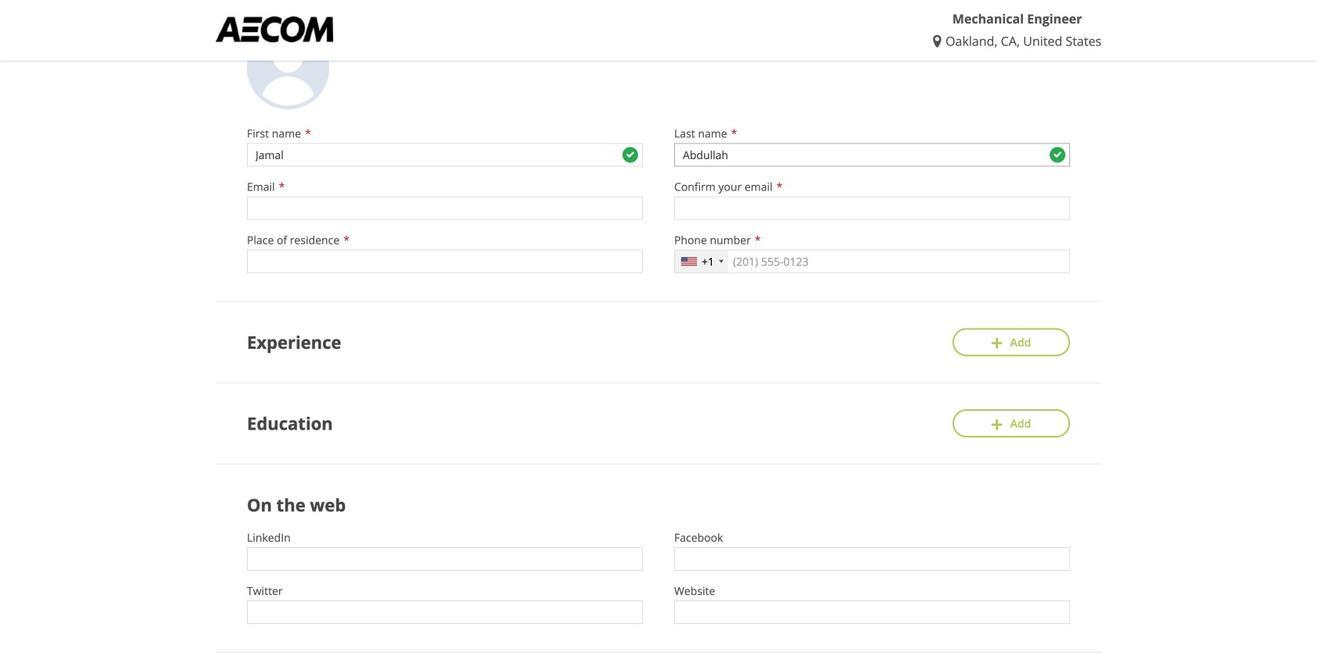 Task type: describe. For each thing, give the bounding box(es) containing it.
aecom logo image
[[216, 16, 333, 42]]

location image
[[933, 35, 946, 48]]



